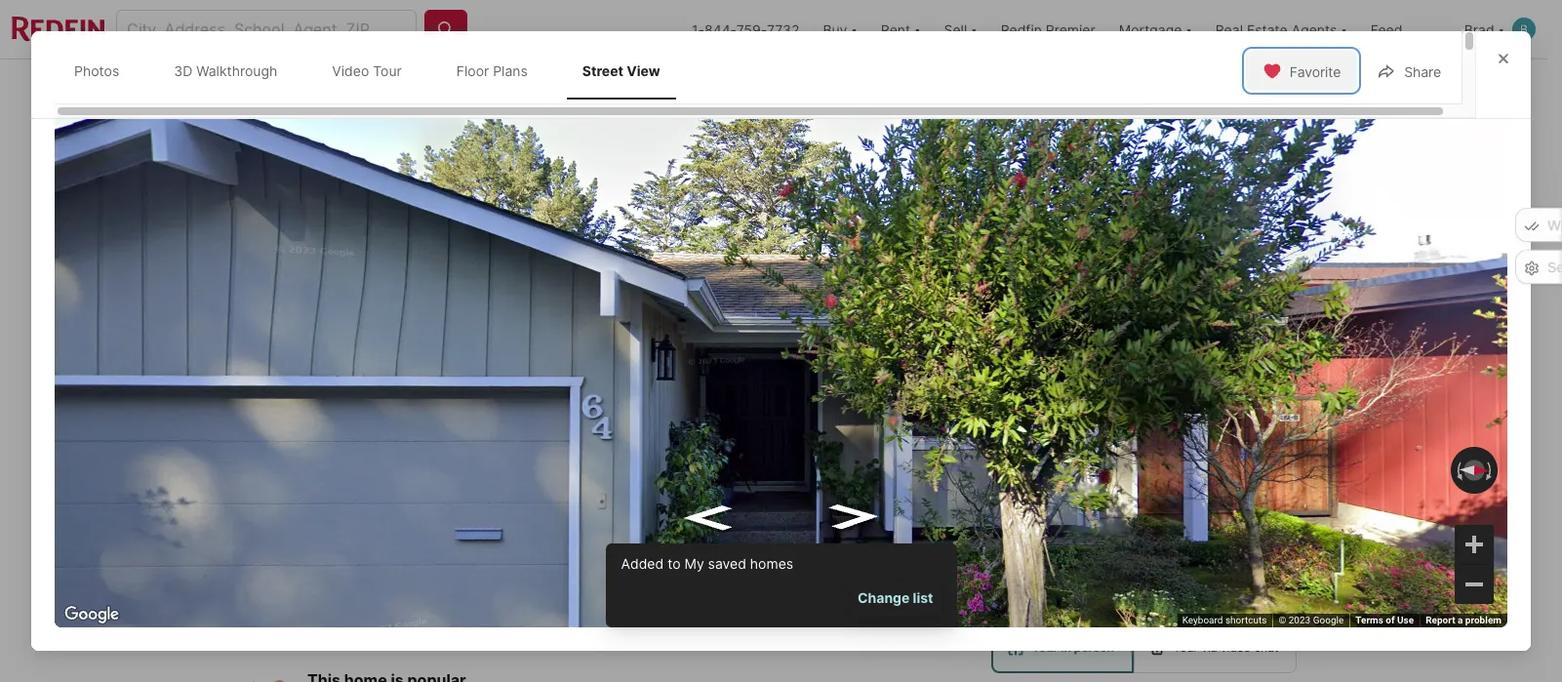 Task type: vqa. For each thing, say whether or not it's contained in the screenshot.
"Office"
no



Task type: describe. For each thing, give the bounding box(es) containing it.
sale
[[646, 78, 673, 95]]

next image
[[1273, 541, 1304, 572]]

City, Address, School, Agent, ZIP search field
[[116, 10, 417, 49]]

overview tab
[[367, 63, 476, 110]]

3pm
[[402, 136, 428, 150]]

a
[[1458, 615, 1463, 626]]

street view inside button
[[734, 411, 810, 428]]

list
[[913, 589, 933, 606]]

via
[[1201, 640, 1217, 654]]

ca
[[463, 517, 485, 536]]

home
[[1125, 479, 1187, 506]]

baths
[[607, 592, 649, 611]]

open
[[274, 136, 307, 150]]

property
[[498, 78, 554, 95]]

64
[[251, 517, 272, 536]]

feed
[[1371, 21, 1402, 38]]

francisco
[[383, 517, 455, 536]]

video for video
[[486, 411, 524, 428]]

walkthrough for tab list containing photos
[[196, 62, 277, 79]]

tab list containing overview
[[251, 60, 892, 110]]

floor plans tab
[[441, 47, 543, 95]]

759-
[[736, 21, 767, 38]]

thursday
[[1209, 522, 1272, 537]]

report a problem link
[[1426, 615, 1502, 626]]

3d for tab list containing photos
[[174, 62, 192, 79]]

3d walkthrough button
[[266, 401, 434, 440]]

open today, 1pm to 3pm
[[274, 136, 428, 150]]

for
[[268, 481, 295, 497]]

keyboard
[[1182, 615, 1223, 626]]

alert containing added to my saved homes
[[605, 543, 957, 627]]

baths link
[[607, 592, 649, 611]]

&
[[677, 78, 686, 95]]

view inside tab
[[627, 62, 660, 79]]

1-844-759-7732
[[692, 21, 799, 38]]

floor inside tab
[[456, 62, 489, 79]]

3d for 3d walkthrough button
[[310, 411, 329, 428]]

nov for 2
[[1228, 575, 1253, 590]]

sale
[[299, 481, 333, 497]]

view inside button
[[777, 411, 810, 428]]

list box containing tour in person
[[991, 622, 1297, 673]]

55
[[1198, 411, 1215, 428]]

$11,642
[[279, 593, 328, 610]]

55 photos
[[1198, 411, 1264, 428]]

sale & tax history
[[646, 78, 758, 95]]

use
[[1397, 615, 1414, 626]]

1 horizontal spatial share button
[[1360, 51, 1458, 91]]

video for video tour
[[332, 62, 369, 79]]

plans inside tab
[[493, 62, 528, 79]]

2023
[[1289, 615, 1311, 626]]

2 , from the left
[[455, 517, 459, 536]]

© 2023 google
[[1279, 615, 1344, 626]]

google image
[[60, 602, 124, 627]]

active
[[347, 481, 396, 497]]

31
[[1031, 539, 1064, 573]]

3d walkthrough for tab list containing photos
[[174, 62, 277, 79]]

active link
[[347, 481, 396, 497]]

2 inside 2 baths
[[607, 562, 621, 589]]

tab list containing photos
[[55, 43, 695, 99]]

get
[[357, 593, 381, 610]]

ct
[[324, 517, 342, 536]]

google
[[1313, 615, 1344, 626]]

floor plans inside floor plans button
[[593, 411, 665, 428]]

video
[[1220, 640, 1251, 654]]

san
[[351, 517, 379, 536]]

1 horizontal spatial share
[[1404, 64, 1441, 80]]

terms
[[1355, 615, 1383, 626]]

saved
[[708, 555, 746, 571]]

video tour tab
[[316, 47, 417, 95]]

property details
[[498, 78, 601, 95]]

property details tab
[[476, 63, 623, 110]]

report
[[1426, 615, 1455, 626]]

wednesday 1 nov
[[1108, 522, 1180, 590]]

-
[[337, 481, 343, 497]]

walkthrough for 3d walkthrough button
[[332, 411, 417, 428]]

crags
[[275, 517, 321, 536]]

shortcuts
[[1225, 615, 1267, 626]]

7732
[[767, 21, 799, 38]]

street view tab
[[567, 47, 676, 95]]

tour in person
[[1032, 640, 1114, 654]]

terms of use
[[1355, 615, 1414, 626]]

keyboard shortcuts
[[1182, 615, 1267, 626]]

floor inside button
[[593, 411, 626, 428]]

keyboard shortcuts button
[[1182, 614, 1267, 627]]

sale & tax history tab
[[623, 63, 780, 110]]

floor plans inside tab
[[456, 62, 528, 79]]

photos
[[74, 62, 119, 79]]

pre-
[[384, 593, 413, 610]]

history
[[714, 78, 758, 95]]

3
[[523, 562, 538, 589]]

submit search image
[[436, 20, 456, 39]]

in
[[1061, 640, 1071, 654]]

3d walkthrough for 3d walkthrough button
[[310, 411, 417, 428]]

tax
[[690, 78, 710, 95]]

nov for 1
[[1131, 575, 1157, 590]]



Task type: locate. For each thing, give the bounding box(es) containing it.
street view inside tab
[[582, 62, 660, 79]]

©
[[1279, 615, 1286, 626]]

3d walkthrough
[[174, 62, 277, 79], [310, 411, 417, 428]]

3d
[[174, 62, 192, 79], [310, 411, 329, 428]]

1pm
[[355, 136, 380, 150]]

$1,595,000 est. $11,642 /mo get pre-approved
[[251, 562, 476, 610]]

, left san
[[342, 517, 347, 536]]

thursday 2 nov
[[1209, 522, 1272, 590]]

2 inside thursday 2 nov
[[1232, 539, 1250, 573]]

walkthrough
[[196, 62, 277, 79], [332, 411, 417, 428]]

nov down 1
[[1131, 575, 1157, 590]]

1 vertical spatial 3d
[[310, 411, 329, 428]]

2 up baths
[[607, 562, 621, 589]]

0 vertical spatial plans
[[493, 62, 528, 79]]

my
[[684, 555, 704, 571]]

tour via video chat
[[1173, 640, 1278, 654]]

tab list
[[55, 43, 695, 99], [251, 60, 892, 110]]

street inside button
[[734, 411, 774, 428]]

0 horizontal spatial ,
[[342, 517, 347, 536]]

floor plans
[[456, 62, 528, 79], [593, 411, 665, 428]]

0 horizontal spatial floor
[[456, 62, 489, 79]]

view
[[627, 62, 660, 79], [777, 411, 810, 428]]

, left ca at the bottom of the page
[[455, 517, 459, 536]]

wednesday
[[1108, 522, 1180, 537]]

1 vertical spatial street
[[734, 411, 774, 428]]

3d inside tab
[[174, 62, 192, 79]]

street view
[[582, 62, 660, 79], [734, 411, 810, 428]]

64 crags ct , san francisco , ca 94131
[[251, 517, 534, 536]]

tuesday 31 oct
[[1021, 522, 1074, 590]]

walkthrough down city, address, school, agent, zip search field
[[196, 62, 277, 79]]

share
[[1404, 64, 1441, 80], [1243, 78, 1280, 94]]

0 vertical spatial 3d
[[174, 62, 192, 79]]

added
[[621, 555, 664, 571]]

plans
[[493, 62, 528, 79], [629, 411, 665, 428]]

to
[[667, 555, 681, 571]]

floor plans button
[[549, 401, 682, 440]]

0 horizontal spatial share button
[[1199, 65, 1297, 105]]

redfin premier button
[[989, 0, 1107, 59]]

street view button
[[690, 401, 827, 440]]

0 vertical spatial view
[[627, 62, 660, 79]]

feed button
[[1359, 0, 1453, 59]]

share left favorite
[[1243, 78, 1280, 94]]

1 vertical spatial walkthrough
[[332, 411, 417, 428]]

0 horizontal spatial plans
[[493, 62, 528, 79]]

terms of use link
[[1355, 615, 1414, 626]]

2 baths
[[607, 562, 649, 611]]

share button
[[1360, 51, 1458, 91], [1199, 65, 1297, 105]]

tour for tour in person
[[1032, 640, 1058, 654]]

premier
[[1046, 21, 1095, 38]]

1 vertical spatial floor plans
[[593, 411, 665, 428]]

3d walkthrough down city, address, school, agent, zip search field
[[174, 62, 277, 79]]

0 horizontal spatial video
[[332, 62, 369, 79]]

1 horizontal spatial 3d
[[310, 411, 329, 428]]

0 horizontal spatial street view
[[582, 62, 660, 79]]

today,
[[309, 136, 353, 150]]

0 vertical spatial video
[[332, 62, 369, 79]]

this
[[1078, 479, 1120, 506]]

tour
[[1027, 479, 1073, 506]]

walkthrough up active at the bottom left
[[332, 411, 417, 428]]

2 horizontal spatial tour
[[1173, 640, 1198, 654]]

1 , from the left
[[342, 517, 347, 536]]

nov up shortcuts
[[1228, 575, 1253, 590]]

3d inside button
[[310, 411, 329, 428]]

favorite button
[[1246, 51, 1357, 91]]

user photo image
[[1512, 18, 1536, 41]]

tuesday
[[1021, 522, 1074, 537]]

844-
[[704, 21, 736, 38]]

0 vertical spatial floor
[[456, 62, 489, 79]]

chat
[[1254, 640, 1278, 654]]

0 horizontal spatial share
[[1243, 78, 1280, 94]]

photos tab
[[59, 47, 135, 95]]

1 vertical spatial street view
[[734, 411, 810, 428]]

list box
[[991, 622, 1297, 673]]

3d walkthrough inside 3d walkthrough button
[[310, 411, 417, 428]]

0 horizontal spatial floor plans
[[456, 62, 528, 79]]

report a problem
[[1426, 615, 1502, 626]]

alert
[[605, 543, 957, 627]]

go tour this home
[[991, 479, 1187, 506]]

for sale - active
[[268, 481, 396, 497]]

0 horizontal spatial street
[[582, 62, 623, 79]]

tour via video chat option
[[1134, 622, 1297, 673]]

change
[[858, 589, 910, 606]]

1 horizontal spatial 2
[[1232, 539, 1250, 573]]

video
[[332, 62, 369, 79], [486, 411, 524, 428]]

0 vertical spatial 3d walkthrough
[[174, 62, 277, 79]]

share down feed button
[[1404, 64, 1441, 80]]

0 vertical spatial street
[[582, 62, 623, 79]]

beds
[[523, 592, 560, 611]]

1 horizontal spatial floor
[[593, 411, 626, 428]]

3d walkthrough inside 3d walkthrough tab
[[174, 62, 277, 79]]

1 horizontal spatial walkthrough
[[332, 411, 417, 428]]

photos
[[1218, 411, 1264, 428]]

nov inside wednesday 1 nov
[[1131, 575, 1157, 590]]

2,113
[[700, 562, 755, 589]]

0 horizontal spatial nov
[[1131, 575, 1157, 590]]

approved
[[413, 593, 476, 610]]

2 down thursday
[[1232, 539, 1250, 573]]

video inside video button
[[486, 411, 524, 428]]

street
[[582, 62, 623, 79], [734, 411, 774, 428]]

walkthrough inside button
[[332, 411, 417, 428]]

1 horizontal spatial street
[[734, 411, 774, 428]]

1
[[1137, 539, 1151, 573]]

tour
[[373, 62, 402, 79], [1032, 640, 1058, 654], [1173, 640, 1198, 654]]

55 photos button
[[1154, 401, 1281, 440]]

1 horizontal spatial floor plans
[[593, 411, 665, 428]]

0 vertical spatial walkthrough
[[196, 62, 277, 79]]

1 vertical spatial plans
[[629, 411, 665, 428]]

1-
[[692, 21, 704, 38]]

1 vertical spatial video
[[486, 411, 524, 428]]

tab
[[780, 63, 876, 110]]

0 horizontal spatial 2
[[607, 562, 621, 589]]

0 horizontal spatial tour
[[373, 62, 402, 79]]

2 nov from the left
[[1228, 575, 1253, 590]]

0 horizontal spatial 3d walkthrough
[[174, 62, 277, 79]]

go
[[991, 479, 1022, 506]]

get pre-approved link
[[357, 593, 476, 610]]

3d right photos at left top
[[174, 62, 192, 79]]

1 vertical spatial 3d walkthrough
[[310, 411, 417, 428]]

/mo
[[328, 593, 353, 610]]

video tour
[[332, 62, 402, 79]]

3d walkthrough up active at the bottom left
[[310, 411, 417, 428]]

tour inside tab
[[373, 62, 402, 79]]

tour for tour via video chat
[[1173, 640, 1198, 654]]

tour in person option
[[991, 622, 1134, 673]]

0 horizontal spatial walkthrough
[[196, 62, 277, 79]]

to
[[382, 136, 399, 150]]

94131
[[490, 517, 534, 536]]

1 vertical spatial view
[[777, 411, 810, 428]]

dialog containing photos
[[31, 31, 1531, 651]]

64 crags ct, san francisco, ca 94131 image
[[251, 114, 983, 455], [991, 114, 1297, 281], [991, 289, 1297, 455]]

3d walkthrough tab
[[158, 47, 293, 95]]

plans inside button
[[629, 411, 665, 428]]

map entry image
[[831, 479, 961, 608]]

1 horizontal spatial 3d walkthrough
[[310, 411, 417, 428]]

0 horizontal spatial view
[[627, 62, 660, 79]]

favorite
[[1289, 64, 1341, 80]]

1 horizontal spatial plans
[[629, 411, 665, 428]]

3d up sale
[[310, 411, 329, 428]]

1 horizontal spatial ,
[[455, 517, 459, 536]]

1 nov from the left
[[1131, 575, 1157, 590]]

street inside tab
[[582, 62, 623, 79]]

oct
[[1035, 575, 1060, 590]]

floor
[[456, 62, 489, 79], [593, 411, 626, 428]]

change list button
[[850, 580, 941, 616]]

video inside "video tour" tab
[[332, 62, 369, 79]]

open today, 1pm to 3pm link
[[251, 114, 983, 459]]

dialog
[[31, 31, 1531, 651]]

walkthrough inside tab
[[196, 62, 277, 79]]

$1,595,000
[[251, 562, 378, 589]]

2
[[1232, 539, 1250, 573], [607, 562, 621, 589]]

video button
[[442, 401, 541, 440]]

redfin premier
[[1001, 21, 1095, 38]]

1 horizontal spatial street view
[[734, 411, 810, 428]]

0 horizontal spatial 3d
[[174, 62, 192, 79]]

homes
[[750, 555, 793, 571]]

None button
[[1003, 511, 1092, 602], [1100, 512, 1188, 602], [1196, 512, 1285, 602], [1003, 511, 1092, 602], [1100, 512, 1188, 602], [1196, 512, 1285, 602]]

0 vertical spatial street view
[[582, 62, 660, 79]]

1 horizontal spatial nov
[[1228, 575, 1253, 590]]

0 vertical spatial floor plans
[[456, 62, 528, 79]]

1 vertical spatial floor
[[593, 411, 626, 428]]

1 horizontal spatial video
[[486, 411, 524, 428]]

1 horizontal spatial view
[[777, 411, 810, 428]]

,
[[342, 517, 347, 536], [455, 517, 459, 536]]

redfin
[[1001, 21, 1042, 38]]

nov inside thursday 2 nov
[[1228, 575, 1253, 590]]

overview
[[389, 78, 453, 95]]

1 horizontal spatial tour
[[1032, 640, 1058, 654]]



